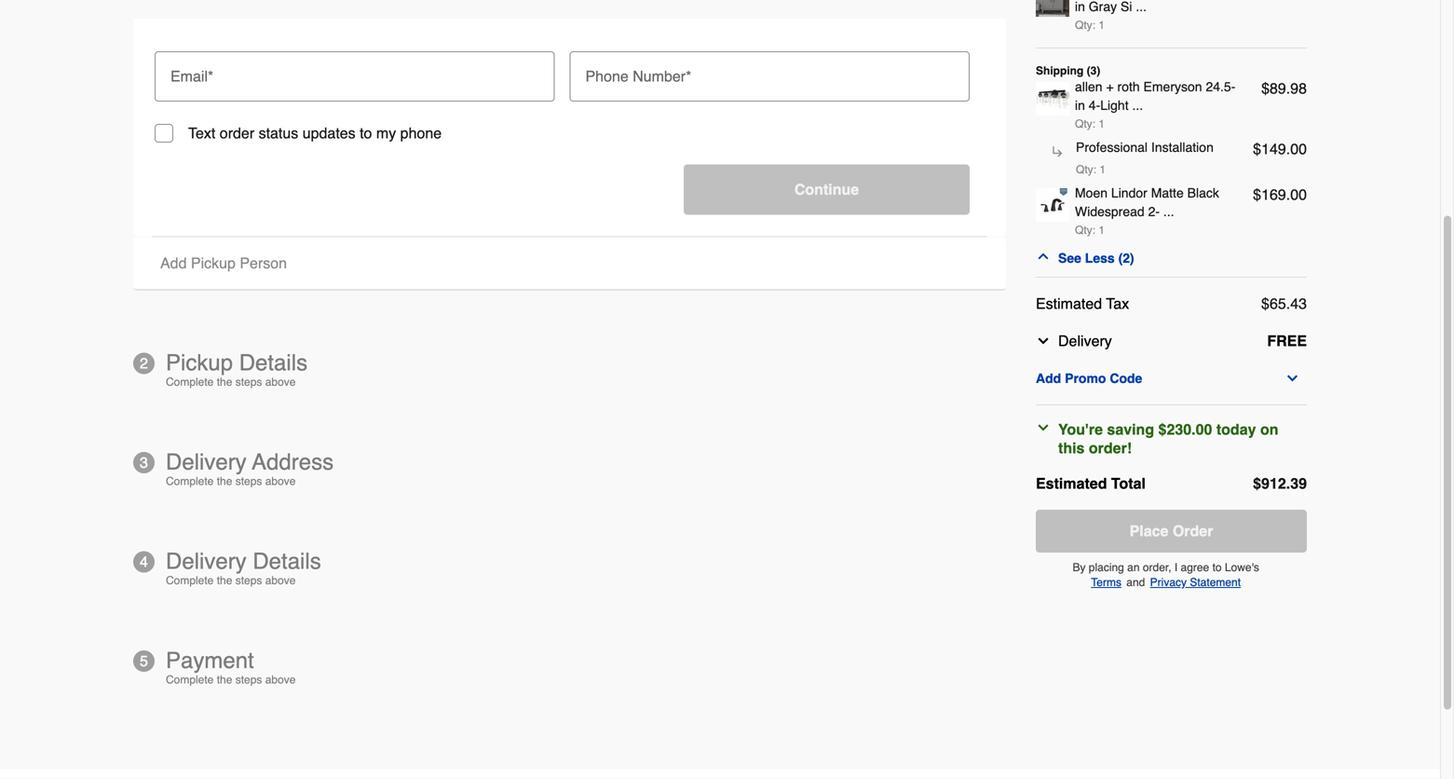 Task type: vqa. For each thing, say whether or not it's contained in the screenshot.
top THE WATER
no



Task type: describe. For each thing, give the bounding box(es) containing it.
estimated for estimated tax
[[1036, 295, 1103, 312]]

see less (2)
[[1059, 251, 1135, 266]]

agree
[[1181, 561, 1210, 574]]

professional installation
[[1076, 140, 1214, 155]]

lowe's
[[1225, 561, 1260, 574]]

steps for delivery address
[[235, 475, 262, 488]]

$ 169 .00
[[1254, 186, 1307, 203]]

allen + roth emeryson 24.5- in 4-light ...
[[1075, 79, 1236, 113]]

subitem arrow image
[[1050, 144, 1065, 159]]

moen
[[1075, 185, 1108, 200]]

an
[[1128, 561, 1140, 574]]

widespread
[[1075, 204, 1145, 219]]

39
[[1291, 475, 1307, 492]]

+
[[1107, 79, 1114, 94]]

steps for delivery details
[[235, 574, 262, 587]]

roth
[[1118, 79, 1140, 94]]

$ for 169
[[1254, 186, 1262, 203]]

updates
[[303, 124, 356, 142]]

pickup inside 'pickup details complete the steps above'
[[166, 350, 233, 376]]

the inside "payment complete the steps above"
[[217, 673, 232, 686]]

$ for 149
[[1254, 140, 1262, 157]]

i
[[1175, 561, 1178, 574]]

complete inside "payment complete the steps above"
[[166, 673, 214, 686]]

add promo code
[[1036, 371, 1143, 386]]

delivery for delivery details
[[166, 548, 247, 574]]

delivery for delivery address
[[166, 449, 247, 475]]

steps for pickup details
[[235, 376, 262, 389]]

complete for delivery address
[[166, 475, 214, 488]]

.00 for $ 149 .00
[[1287, 140, 1307, 157]]

details for pickup details
[[239, 350, 308, 376]]

chevron up image
[[1036, 249, 1051, 264]]

phone
[[400, 124, 442, 142]]

the for delivery details
[[217, 574, 232, 587]]

order!
[[1089, 439, 1132, 457]]

1 up (3) at the right top of the page
[[1099, 19, 1105, 32]]

912
[[1262, 475, 1287, 492]]

$ 89 . 98
[[1262, 80, 1307, 97]]

address
[[252, 449, 334, 475]]

above for delivery address
[[265, 475, 296, 488]]

place order
[[1130, 522, 1214, 540]]

estimated total
[[1036, 475, 1146, 492]]

chevron down image inside you're saving  $230.00  today on this order! link
[[1036, 420, 1051, 435]]

2-
[[1149, 204, 1160, 219]]

4
[[140, 553, 148, 570]]

Email* email field
[[162, 51, 547, 92]]

privacy statement link
[[1151, 576, 1241, 589]]

$ 912 . 39
[[1254, 475, 1307, 492]]

3
[[140, 454, 148, 471]]

add for add pickup person
[[160, 254, 187, 272]]

(2)
[[1119, 251, 1135, 266]]

text
[[188, 124, 216, 142]]

emeryson
[[1144, 79, 1203, 94]]

my
[[376, 124, 396, 142]]

delivery details complete the steps above
[[166, 548, 321, 587]]

order
[[220, 124, 255, 142]]

add pickup person
[[160, 254, 287, 272]]

add for add promo code
[[1036, 371, 1062, 386]]

order
[[1173, 522, 1214, 540]]

above inside "payment complete the steps above"
[[265, 673, 296, 686]]

89
[[1270, 80, 1287, 97]]

5
[[140, 652, 148, 670]]

code
[[1110, 371, 1143, 386]]

installation
[[1152, 140, 1214, 155]]

phone number*
[[586, 68, 692, 85]]

.00 for $ 169 .00
[[1287, 186, 1307, 203]]

the for pickup details
[[217, 376, 232, 389]]

$ for 89
[[1262, 80, 1270, 97]]

region containing email*
[[133, 19, 1006, 236]]

email*
[[171, 68, 214, 85]]

by
[[1073, 561, 1086, 574]]

free
[[1268, 332, 1307, 349]]

tax
[[1107, 295, 1130, 312]]

0 vertical spatial pickup
[[191, 254, 236, 272]]

terms
[[1091, 576, 1122, 589]]

black
[[1188, 185, 1220, 200]]

the for delivery address
[[217, 475, 232, 488]]

you're saving  $230.00  today on this order!
[[1059, 421, 1279, 457]]

4-
[[1089, 98, 1101, 113]]

add promo code link
[[1036, 367, 1307, 390]]

estimated for estimated total
[[1036, 475, 1107, 492]]

... inside moen lindor matte black widespread 2- ...
[[1164, 204, 1175, 219]]

number*
[[633, 68, 692, 85]]

(3)
[[1087, 64, 1101, 77]]

above for pickup details
[[265, 376, 296, 389]]

qty: for $ 89 . 98
[[1075, 117, 1096, 130]]

shipping (3)
[[1036, 64, 1101, 77]]



Task type: locate. For each thing, give the bounding box(es) containing it.
1 vertical spatial pickup
[[166, 350, 233, 376]]

item image for $ 169 .00
[[1036, 188, 1070, 222]]

.00 up $ 169 .00
[[1287, 140, 1307, 157]]

2 complete from the top
[[166, 475, 214, 488]]

to inside region
[[360, 124, 372, 142]]

$ for 65
[[1262, 295, 1270, 312]]

complete inside 'pickup details complete the steps above'
[[166, 376, 214, 389]]

1 down professional
[[1100, 163, 1106, 176]]

to left my
[[360, 124, 372, 142]]

pickup details complete the steps above
[[166, 350, 308, 389]]

$ 65 . 43
[[1262, 295, 1307, 312]]

2 vertical spatial item image
[[1036, 188, 1070, 222]]

1 vertical spatial chevron down image
[[1036, 420, 1051, 435]]

steps inside "payment complete the steps above"
[[235, 673, 262, 686]]

complete for delivery details
[[166, 574, 214, 587]]

$ left 43
[[1262, 295, 1270, 312]]

149
[[1262, 140, 1287, 157]]

. for 89
[[1287, 80, 1291, 97]]

the inside the delivery details complete the steps above
[[217, 574, 232, 587]]

above
[[265, 376, 296, 389], [265, 475, 296, 488], [265, 574, 296, 587], [265, 673, 296, 686]]

3 above from the top
[[265, 574, 296, 587]]

estimated tax
[[1036, 295, 1130, 312]]

0 vertical spatial add
[[160, 254, 187, 272]]

placing
[[1089, 561, 1125, 574]]

item image for $ 89 . 98
[[1036, 82, 1070, 116]]

Phone Number* telephone field
[[577, 51, 963, 92]]

0 horizontal spatial chevron down image
[[1036, 420, 1051, 435]]

moen lindor matte black widespread 2- ...
[[1075, 185, 1220, 219]]

delivery address complete the steps above
[[166, 449, 334, 488]]

1 . from the top
[[1287, 80, 1291, 97]]

0 vertical spatial details
[[239, 350, 308, 376]]

region
[[133, 19, 1006, 236]]

chevron down image inside the add promo code link
[[1286, 371, 1301, 386]]

privacy
[[1151, 576, 1187, 589]]

place
[[1130, 522, 1169, 540]]

to inside by placing an order, i agree to lowe's terms and privacy statement
[[1213, 561, 1222, 574]]

above for delivery details
[[265, 574, 296, 587]]

delivery inside delivery address complete the steps above
[[166, 449, 247, 475]]

2 . from the top
[[1287, 295, 1291, 312]]

you're saving  $230.00  today on this order! link
[[1036, 420, 1300, 458]]

by placing an order, i agree to lowe's terms and privacy statement
[[1073, 561, 1260, 589]]

$ 149 .00
[[1254, 140, 1307, 157]]

3 complete from the top
[[166, 574, 214, 587]]

qty:
[[1075, 19, 1096, 32], [1075, 117, 1096, 130], [1076, 163, 1097, 176], [1075, 224, 1096, 237]]

this
[[1059, 439, 1085, 457]]

qty: up see less (2)
[[1075, 224, 1096, 237]]

status
[[259, 124, 298, 142]]

add left promo
[[1036, 371, 1062, 386]]

qty: for $ 149 .00
[[1076, 163, 1097, 176]]

0 vertical spatial .
[[1287, 80, 1291, 97]]

$ for 912
[[1254, 475, 1262, 492]]

1 vertical spatial to
[[1213, 561, 1222, 574]]

0 vertical spatial chevron down image
[[1286, 371, 1301, 386]]

qty: 1 up moen
[[1076, 163, 1106, 176]]

text order status updates to my phone
[[188, 124, 442, 142]]

qty: for $ 169 .00
[[1075, 224, 1096, 237]]

qty: up (3) at the right top of the page
[[1075, 19, 1096, 32]]

delivery
[[1059, 332, 1112, 349], [166, 449, 247, 475], [166, 548, 247, 574]]

estimated down this
[[1036, 475, 1107, 492]]

payment
[[166, 648, 254, 673]]

... inside allen + roth emeryson 24.5- in 4-light ...
[[1133, 98, 1144, 113]]

0 vertical spatial ...
[[1133, 98, 1144, 113]]

add
[[160, 254, 187, 272], [1036, 371, 1062, 386]]

2 item image from the top
[[1036, 82, 1070, 116]]

0 vertical spatial to
[[360, 124, 372, 142]]

2 estimated from the top
[[1036, 475, 1107, 492]]

promo
[[1065, 371, 1107, 386]]

1 .00 from the top
[[1287, 140, 1307, 157]]

1 vertical spatial estimated
[[1036, 475, 1107, 492]]

1 complete from the top
[[166, 376, 214, 389]]

matte
[[1152, 185, 1184, 200]]

qty: 1 for $ 149 .00
[[1076, 163, 1106, 176]]

24.5-
[[1206, 79, 1236, 94]]

complete inside delivery address complete the steps above
[[166, 475, 214, 488]]

terms link
[[1091, 576, 1122, 589]]

qty: 1 down the 4-
[[1075, 117, 1105, 130]]

2 steps from the top
[[235, 475, 262, 488]]

1 for $ 169 .00
[[1099, 224, 1105, 237]]

complete inside the delivery details complete the steps above
[[166, 574, 214, 587]]

less
[[1085, 251, 1115, 266]]

3 . from the top
[[1287, 475, 1291, 492]]

chevron down image
[[1286, 371, 1301, 386], [1036, 420, 1051, 435]]

2 vertical spatial delivery
[[166, 548, 247, 574]]

4 above from the top
[[265, 673, 296, 686]]

1 estimated from the top
[[1036, 295, 1103, 312]]

saving
[[1107, 421, 1155, 438]]

delivery right 3
[[166, 449, 247, 475]]

item image left in
[[1036, 82, 1070, 116]]

4 the from the top
[[217, 673, 232, 686]]

and
[[1127, 576, 1146, 589]]

... right 2-
[[1164, 204, 1175, 219]]

the inside 'pickup details complete the steps above'
[[217, 376, 232, 389]]

order,
[[1143, 561, 1172, 574]]

. for 65
[[1287, 295, 1291, 312]]

2 above from the top
[[265, 475, 296, 488]]

...
[[1133, 98, 1144, 113], [1164, 204, 1175, 219]]

1 the from the top
[[217, 376, 232, 389]]

the
[[217, 376, 232, 389], [217, 475, 232, 488], [217, 574, 232, 587], [217, 673, 232, 686]]

1 horizontal spatial to
[[1213, 561, 1222, 574]]

above inside the delivery details complete the steps above
[[265, 574, 296, 587]]

person
[[240, 254, 287, 272]]

estimated down see
[[1036, 295, 1103, 312]]

allen
[[1075, 79, 1103, 94]]

to up statement
[[1213, 561, 1222, 574]]

1 down the 4-
[[1099, 117, 1105, 130]]

2 the from the top
[[217, 475, 232, 488]]

1 horizontal spatial ...
[[1164, 204, 1175, 219]]

qty: 1 for $ 89 . 98
[[1075, 117, 1105, 130]]

details for delivery details
[[253, 548, 321, 574]]

0 horizontal spatial ...
[[1133, 98, 1144, 113]]

pickup right the 2
[[166, 350, 233, 376]]

1 vertical spatial add
[[1036, 371, 1062, 386]]

steps inside delivery address complete the steps above
[[235, 475, 262, 488]]

statement
[[1190, 576, 1241, 589]]

in
[[1075, 98, 1086, 113]]

... down roth
[[1133, 98, 1144, 113]]

steps inside 'pickup details complete the steps above'
[[235, 376, 262, 389]]

pickup
[[191, 254, 236, 272], [166, 350, 233, 376]]

above inside 'pickup details complete the steps above'
[[265, 376, 296, 389]]

light
[[1101, 98, 1129, 113]]

169
[[1262, 186, 1287, 203]]

. for 912
[[1287, 475, 1291, 492]]

item image up shipping
[[1036, 0, 1070, 17]]

1 above from the top
[[265, 376, 296, 389]]

shipping
[[1036, 64, 1084, 77]]

4 complete from the top
[[166, 673, 214, 686]]

complete for pickup details
[[166, 376, 214, 389]]

total
[[1112, 475, 1146, 492]]

1 vertical spatial delivery
[[166, 449, 247, 475]]

steps inside the delivery details complete the steps above
[[235, 574, 262, 587]]

payment complete the steps above
[[166, 648, 296, 686]]

0 horizontal spatial add
[[160, 254, 187, 272]]

qty: up moen
[[1076, 163, 1097, 176]]

1 vertical spatial details
[[253, 548, 321, 574]]

qty: 1 for $ 169 .00
[[1075, 224, 1105, 237]]

98
[[1291, 80, 1307, 97]]

1 steps from the top
[[235, 376, 262, 389]]

item image
[[1036, 0, 1070, 17], [1036, 82, 1070, 116], [1036, 188, 1070, 222]]

3 steps from the top
[[235, 574, 262, 587]]

$ up 169
[[1254, 140, 1262, 157]]

place order button
[[1036, 510, 1307, 553], [1036, 510, 1307, 553]]

above inside delivery address complete the steps above
[[265, 475, 296, 488]]

2
[[140, 355, 148, 372]]

$ left 39
[[1254, 475, 1262, 492]]

lindor
[[1112, 185, 1148, 200]]

1 item image from the top
[[1036, 0, 1070, 17]]

3 item image from the top
[[1036, 188, 1070, 222]]

0 vertical spatial estimated
[[1036, 295, 1103, 312]]

1 vertical spatial item image
[[1036, 82, 1070, 116]]

estimated
[[1036, 295, 1103, 312], [1036, 475, 1107, 492]]

complete
[[166, 376, 214, 389], [166, 475, 214, 488], [166, 574, 214, 587], [166, 673, 214, 686]]

43
[[1291, 295, 1307, 312]]

0 vertical spatial .00
[[1287, 140, 1307, 157]]

2 .00 from the top
[[1287, 186, 1307, 203]]

0 vertical spatial delivery
[[1059, 332, 1112, 349]]

$230.00
[[1159, 421, 1213, 438]]

1 for $ 89 . 98
[[1099, 117, 1105, 130]]

the inside delivery address complete the steps above
[[217, 475, 232, 488]]

see
[[1059, 251, 1082, 266]]

delivery down the estimated tax
[[1059, 332, 1112, 349]]

1 horizontal spatial add
[[1036, 371, 1062, 386]]

.00
[[1287, 140, 1307, 157], [1287, 186, 1307, 203]]

3 the from the top
[[217, 574, 232, 587]]

steps
[[235, 376, 262, 389], [235, 475, 262, 488], [235, 574, 262, 587], [235, 673, 262, 686]]

$ down 149
[[1254, 186, 1262, 203]]

1 for $ 149 .00
[[1100, 163, 1106, 176]]

on
[[1261, 421, 1279, 438]]

add left person
[[160, 254, 187, 272]]

today
[[1217, 421, 1257, 438]]

chevron down image
[[1036, 334, 1051, 349]]

qty: 1 up (3) at the right top of the page
[[1075, 19, 1105, 32]]

1 horizontal spatial chevron down image
[[1286, 371, 1301, 386]]

1 down widespread
[[1099, 224, 1105, 237]]

details inside 'pickup details complete the steps above'
[[239, 350, 308, 376]]

professional
[[1076, 140, 1148, 155]]

0 horizontal spatial to
[[360, 124, 372, 142]]

qty: down in
[[1075, 117, 1096, 130]]

you're
[[1059, 421, 1103, 438]]

$ left 98
[[1262, 80, 1270, 97]]

1 vertical spatial ...
[[1164, 204, 1175, 219]]

qty: 1 down widespread
[[1075, 224, 1105, 237]]

.
[[1287, 80, 1291, 97], [1287, 295, 1291, 312], [1287, 475, 1291, 492]]

.00 down $ 149 .00
[[1287, 186, 1307, 203]]

chevron down image left you're
[[1036, 420, 1051, 435]]

phone
[[586, 68, 629, 85]]

0 vertical spatial item image
[[1036, 0, 1070, 17]]

details inside the delivery details complete the steps above
[[253, 548, 321, 574]]

1 vertical spatial .00
[[1287, 186, 1307, 203]]

pickup left person
[[191, 254, 236, 272]]

delivery right the "4"
[[166, 548, 247, 574]]

4 steps from the top
[[235, 673, 262, 686]]

continue button
[[684, 164, 970, 215]]

delivery inside the delivery details complete the steps above
[[166, 548, 247, 574]]

continue
[[795, 181, 859, 198]]

chevron down image down free
[[1286, 371, 1301, 386]]

65
[[1270, 295, 1287, 312]]

item image left moen
[[1036, 188, 1070, 222]]

qty: 1
[[1075, 19, 1105, 32], [1075, 117, 1105, 130], [1076, 163, 1106, 176], [1075, 224, 1105, 237]]

2 vertical spatial .
[[1287, 475, 1291, 492]]

1 vertical spatial .
[[1287, 295, 1291, 312]]



